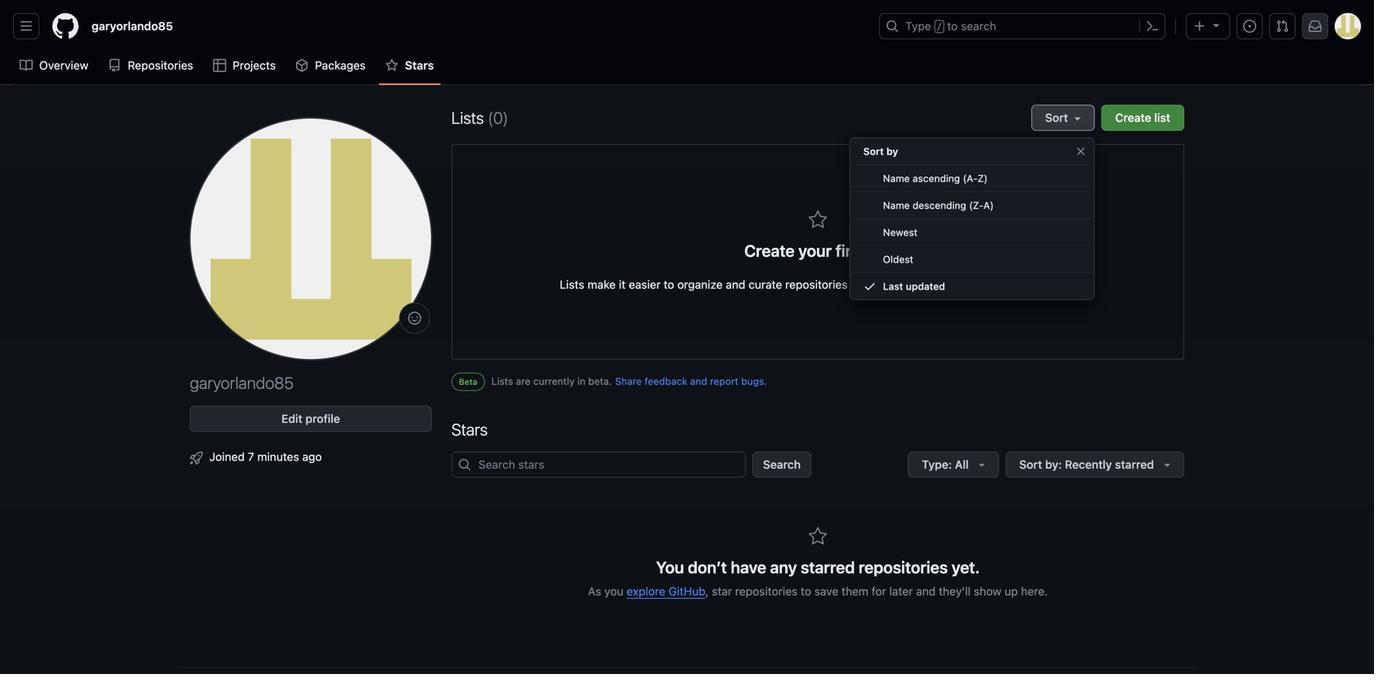 Task type: vqa. For each thing, say whether or not it's contained in the screenshot.
Create list button
yes



Task type: describe. For each thing, give the bounding box(es) containing it.
(0)
[[488, 108, 508, 127]]

beta
[[459, 377, 478, 387]]

last
[[883, 281, 903, 292]]

that
[[851, 278, 872, 291]]

command palette image
[[1146, 20, 1159, 33]]

create list button
[[1102, 105, 1185, 131]]

explore github link
[[627, 585, 706, 598]]

repositories link
[[102, 53, 200, 78]]

sort for sort
[[1045, 111, 1068, 124]]

star image
[[385, 59, 399, 72]]

create for create your first list
[[745, 241, 795, 260]]

ascending
[[913, 173, 960, 184]]

oldest
[[883, 254, 914, 265]]

sort by
[[864, 146, 898, 157]]

in
[[578, 376, 586, 387]]

curate
[[749, 278, 782, 291]]

overview
[[39, 58, 89, 72]]

name descending (z-a)
[[883, 200, 994, 211]]

you
[[656, 558, 684, 577]]

0 horizontal spatial to
[[664, 278, 674, 291]]

all
[[955, 458, 969, 471]]

type / to search
[[906, 19, 997, 33]]

garyorlando85 link
[[85, 13, 180, 39]]

name ascending (a-z) link
[[851, 165, 1094, 192]]

as
[[588, 585, 602, 598]]

create your first list
[[745, 241, 892, 260]]

updated
[[906, 281, 945, 292]]

make
[[588, 278, 616, 291]]

1 horizontal spatial and
[[726, 278, 746, 291]]

triangle down image
[[1161, 458, 1174, 471]]

sort by: recently starred button
[[1006, 452, 1185, 478]]

edit profile
[[282, 412, 340, 425]]

share feedback and report bugs. link
[[615, 374, 767, 389]]

packages link
[[289, 53, 372, 78]]

starred.
[[925, 278, 966, 291]]

type: all
[[922, 458, 969, 471]]

bugs.
[[741, 376, 767, 387]]

share
[[615, 376, 642, 387]]

edit
[[282, 412, 303, 425]]

1 vertical spatial list
[[870, 241, 892, 260]]

beta.
[[589, 376, 612, 387]]

create list
[[1116, 111, 1171, 124]]

repositories
[[128, 58, 193, 72]]

oldest link
[[851, 246, 1094, 273]]

0 vertical spatial stars
[[405, 58, 434, 72]]

save
[[815, 585, 839, 598]]

type
[[906, 19, 932, 33]]

package image
[[295, 59, 309, 72]]

search
[[961, 19, 997, 33]]

1 horizontal spatial you
[[875, 278, 894, 291]]

Search stars search field
[[452, 452, 746, 478]]

currently
[[533, 376, 575, 387]]

github
[[669, 585, 706, 598]]

1 vertical spatial repositories
[[859, 558, 948, 577]]

0 vertical spatial repositories
[[786, 278, 848, 291]]

them
[[842, 585, 869, 598]]

star
[[712, 585, 732, 598]]

,
[[706, 585, 709, 598]]

1 vertical spatial garyorlando85
[[190, 373, 294, 392]]

edit profile button
[[190, 406, 432, 432]]

yet.
[[952, 558, 980, 577]]

/
[[937, 21, 942, 33]]

search button
[[753, 452, 812, 478]]

lists are currently in beta. share feedback and report bugs.
[[492, 376, 767, 387]]

notifications image
[[1309, 20, 1322, 33]]

projects
[[233, 58, 276, 72]]

7
[[248, 450, 254, 463]]

lists for lists make it easier to organize and curate repositories that you have starred.
[[560, 278, 585, 291]]

don't
[[688, 558, 727, 577]]

smiley image
[[408, 312, 421, 325]]

they'll
[[939, 585, 971, 598]]

profile
[[306, 412, 340, 425]]

you don't have any starred repositories yet. as you explore github ,                   star repositories to save them for later and they'll show up here.
[[588, 558, 1048, 598]]

name for name ascending (a-z)
[[883, 173, 910, 184]]

2 vertical spatial repositories
[[735, 585, 798, 598]]

menu containing sort by
[[850, 131, 1095, 313]]

a)
[[984, 200, 994, 211]]

joined
[[209, 450, 245, 463]]

packages
[[315, 58, 366, 72]]

minutes
[[257, 450, 299, 463]]

search
[[763, 458, 801, 471]]

star image for create your first list
[[808, 210, 828, 230]]

newest
[[883, 227, 918, 238]]

stars link
[[379, 53, 441, 78]]

type: all button
[[908, 452, 999, 478]]

are
[[516, 376, 531, 387]]

homepage image
[[52, 13, 79, 39]]



Task type: locate. For each thing, give the bounding box(es) containing it.
2 horizontal spatial to
[[948, 19, 958, 33]]

repo image
[[108, 59, 121, 72]]

you right that
[[875, 278, 894, 291]]

have inside you don't have any starred repositories yet. as you explore github ,                   star repositories to save them for later and they'll show up here.
[[731, 558, 767, 577]]

search image
[[458, 458, 471, 471]]

overview link
[[13, 53, 95, 78]]

1 horizontal spatial lists
[[492, 376, 513, 387]]

stars up search icon
[[452, 420, 488, 439]]

1 horizontal spatial starred
[[1115, 458, 1154, 471]]

create for create list
[[1116, 111, 1152, 124]]

and left 'report'
[[690, 376, 708, 387]]

lists make it easier to organize and curate repositories that you have starred.
[[560, 278, 969, 291]]

lists (0)
[[452, 108, 508, 127]]

0 vertical spatial to
[[948, 19, 958, 33]]

0 horizontal spatial garyorlando85
[[92, 19, 173, 33]]

0 vertical spatial create
[[1116, 111, 1152, 124]]

close menu image
[[1075, 145, 1088, 158]]

2 vertical spatial sort
[[1020, 458, 1043, 471]]

0 horizontal spatial list
[[870, 241, 892, 260]]

plus image
[[1194, 20, 1207, 33]]

name descending (z-a) link
[[851, 192, 1094, 219]]

sort for sort by
[[864, 146, 884, 157]]

lists
[[452, 108, 484, 127], [560, 278, 585, 291], [492, 376, 513, 387]]

create right sort 'popup button'
[[1116, 111, 1152, 124]]

last updated
[[883, 281, 945, 292]]

0 vertical spatial starred
[[1115, 458, 1154, 471]]

repositories down your in the right top of the page
[[786, 278, 848, 291]]

create inside create list button
[[1116, 111, 1152, 124]]

name up newest
[[883, 200, 910, 211]]

explore
[[627, 585, 666, 598]]

1 horizontal spatial sort
[[1020, 458, 1043, 471]]

0 horizontal spatial stars
[[405, 58, 434, 72]]

by:
[[1046, 458, 1062, 471]]

0 horizontal spatial you
[[605, 585, 624, 598]]

triangle down image inside type: all "button"
[[975, 458, 989, 471]]

starred inside button
[[1115, 458, 1154, 471]]

starred left triangle down image
[[1115, 458, 1154, 471]]

0 vertical spatial garyorlando85
[[92, 19, 173, 33]]

1 star image from the top
[[808, 210, 828, 230]]

0 horizontal spatial starred
[[801, 558, 855, 577]]

sort button
[[1032, 105, 1095, 131]]

organize
[[678, 278, 723, 291]]

lists for lists are currently in beta. share feedback and report bugs.
[[492, 376, 513, 387]]

triangle down image right plus image
[[1210, 18, 1223, 31]]

1 horizontal spatial list
[[1155, 111, 1171, 124]]

show
[[974, 585, 1002, 598]]

name
[[883, 173, 910, 184], [883, 200, 910, 211]]

check image
[[864, 280, 877, 293]]

repositories down "any"
[[735, 585, 798, 598]]

you right as on the left of page
[[605, 585, 624, 598]]

1 horizontal spatial create
[[1116, 111, 1152, 124]]

garyorlando85 up edit
[[190, 373, 294, 392]]

repositories
[[786, 278, 848, 291], [859, 558, 948, 577], [735, 585, 798, 598]]

and left curate
[[726, 278, 746, 291]]

last updated link
[[851, 273, 1094, 300]]

name ascending (a-z)
[[883, 173, 988, 184]]

name down by
[[883, 173, 910, 184]]

menu
[[850, 131, 1095, 313]]

sort inside menu
[[864, 146, 884, 157]]

1 vertical spatial name
[[883, 200, 910, 211]]

lists left (0)
[[452, 108, 484, 127]]

first
[[836, 241, 866, 260]]

have left "any"
[[731, 558, 767, 577]]

star image
[[808, 210, 828, 230], [808, 527, 828, 546]]

name for name descending (z-a)
[[883, 200, 910, 211]]

0 vertical spatial star image
[[808, 210, 828, 230]]

1 vertical spatial create
[[745, 241, 795, 260]]

to inside you don't have any starred repositories yet. as you explore github ,                   star repositories to save them for later and they'll show up here.
[[801, 585, 812, 598]]

2 horizontal spatial sort
[[1045, 111, 1068, 124]]

star image for you don't have any starred repositories yet.
[[808, 527, 828, 546]]

joined 7 minutes ago
[[209, 450, 322, 463]]

stars right star image
[[405, 58, 434, 72]]

sort for sort by: recently starred
[[1020, 458, 1043, 471]]

2 name from the top
[[883, 200, 910, 211]]

1 vertical spatial star image
[[808, 527, 828, 546]]

to left save
[[801, 585, 812, 598]]

0 vertical spatial you
[[875, 278, 894, 291]]

2 vertical spatial and
[[916, 585, 936, 598]]

0 horizontal spatial triangle down image
[[975, 458, 989, 471]]

2 horizontal spatial lists
[[560, 278, 585, 291]]

your
[[799, 241, 832, 260]]

garyorlando85 up repo icon
[[92, 19, 173, 33]]

0 vertical spatial and
[[726, 278, 746, 291]]

2 star image from the top
[[808, 527, 828, 546]]

report
[[710, 376, 739, 387]]

type:
[[922, 458, 952, 471]]

up
[[1005, 585, 1018, 598]]

1 horizontal spatial have
[[897, 278, 922, 291]]

sort
[[1045, 111, 1068, 124], [864, 146, 884, 157], [1020, 458, 1043, 471]]

stars
[[405, 58, 434, 72], [452, 420, 488, 439]]

1 vertical spatial starred
[[801, 558, 855, 577]]

here.
[[1021, 585, 1048, 598]]

starred up save
[[801, 558, 855, 577]]

0 vertical spatial list
[[1155, 111, 1171, 124]]

newest link
[[851, 219, 1094, 246]]

1 vertical spatial lists
[[560, 278, 585, 291]]

projects link
[[206, 53, 282, 78]]

1 horizontal spatial stars
[[452, 420, 488, 439]]

garyorlando85
[[92, 19, 173, 33], [190, 373, 294, 392]]

1 vertical spatial you
[[605, 585, 624, 598]]

list inside button
[[1155, 111, 1171, 124]]

recently
[[1065, 458, 1112, 471]]

later
[[890, 585, 913, 598]]

rocket image
[[190, 452, 203, 465]]

have down oldest
[[897, 278, 922, 291]]

create
[[1116, 111, 1152, 124], [745, 241, 795, 260]]

list
[[1155, 111, 1171, 124], [870, 241, 892, 260]]

create up curate
[[745, 241, 795, 260]]

book image
[[20, 59, 33, 72]]

2 vertical spatial lists
[[492, 376, 513, 387]]

1 vertical spatial and
[[690, 376, 708, 387]]

0 vertical spatial have
[[897, 278, 922, 291]]

lists left are
[[492, 376, 513, 387]]

1 vertical spatial to
[[664, 278, 674, 291]]

starred inside you don't have any starred repositories yet. as you explore github ,                   star repositories to save them for later and they'll show up here.
[[801, 558, 855, 577]]

any
[[770, 558, 797, 577]]

for
[[872, 585, 887, 598]]

you
[[875, 278, 894, 291], [605, 585, 624, 598]]

1 vertical spatial triangle down image
[[975, 458, 989, 471]]

0 horizontal spatial create
[[745, 241, 795, 260]]

(z-
[[969, 200, 984, 211]]

2 horizontal spatial and
[[916, 585, 936, 598]]

1 horizontal spatial triangle down image
[[1210, 18, 1223, 31]]

star image up create your first list
[[808, 210, 828, 230]]

easier
[[629, 278, 661, 291]]

lists for lists (0)
[[452, 108, 484, 127]]

0 vertical spatial lists
[[452, 108, 484, 127]]

1 horizontal spatial to
[[801, 585, 812, 598]]

repositories up "later"
[[859, 558, 948, 577]]

git pull request image
[[1276, 20, 1289, 33]]

issue opened image
[[1244, 20, 1257, 33]]

and
[[726, 278, 746, 291], [690, 376, 708, 387], [916, 585, 936, 598]]

0 horizontal spatial sort
[[864, 146, 884, 157]]

lists left make
[[560, 278, 585, 291]]

to right the easier at top left
[[664, 278, 674, 291]]

0 vertical spatial name
[[883, 173, 910, 184]]

feedback
[[645, 376, 688, 387]]

triangle down image
[[1210, 18, 1223, 31], [975, 458, 989, 471]]

1 name from the top
[[883, 173, 910, 184]]

1 vertical spatial have
[[731, 558, 767, 577]]

by
[[887, 146, 898, 157]]

ago
[[302, 450, 322, 463]]

1 vertical spatial stars
[[452, 420, 488, 439]]

0 horizontal spatial have
[[731, 558, 767, 577]]

have
[[897, 278, 922, 291], [731, 558, 767, 577]]

z)
[[978, 173, 988, 184]]

change your avatar image
[[190, 118, 432, 360]]

starred
[[1115, 458, 1154, 471], [801, 558, 855, 577]]

star image up you don't have any starred repositories yet. as you explore github ,                   star repositories to save them for later and they'll show up here. at the bottom
[[808, 527, 828, 546]]

and right "later"
[[916, 585, 936, 598]]

0 horizontal spatial and
[[690, 376, 708, 387]]

and inside you don't have any starred repositories yet. as you explore github ,                   star repositories to save them for later and they'll show up here.
[[916, 585, 936, 598]]

descending
[[913, 200, 967, 211]]

(a-
[[963, 173, 978, 184]]

0 vertical spatial sort
[[1045, 111, 1068, 124]]

0 vertical spatial triangle down image
[[1210, 18, 1223, 31]]

table image
[[213, 59, 226, 72]]

it
[[619, 278, 626, 291]]

1 horizontal spatial garyorlando85
[[190, 373, 294, 392]]

to right /
[[948, 19, 958, 33]]

0 horizontal spatial lists
[[452, 108, 484, 127]]

1 vertical spatial sort
[[864, 146, 884, 157]]

sort inside sort by: recently starred button
[[1020, 458, 1043, 471]]

sort inside sort 'popup button'
[[1045, 111, 1068, 124]]

2 vertical spatial to
[[801, 585, 812, 598]]

you inside you don't have any starred repositories yet. as you explore github ,                   star repositories to save them for later and they'll show up here.
[[605, 585, 624, 598]]

sort by: recently starred
[[1020, 458, 1154, 471]]

feature release label: beta element
[[452, 373, 485, 391]]

triangle down image right all
[[975, 458, 989, 471]]



